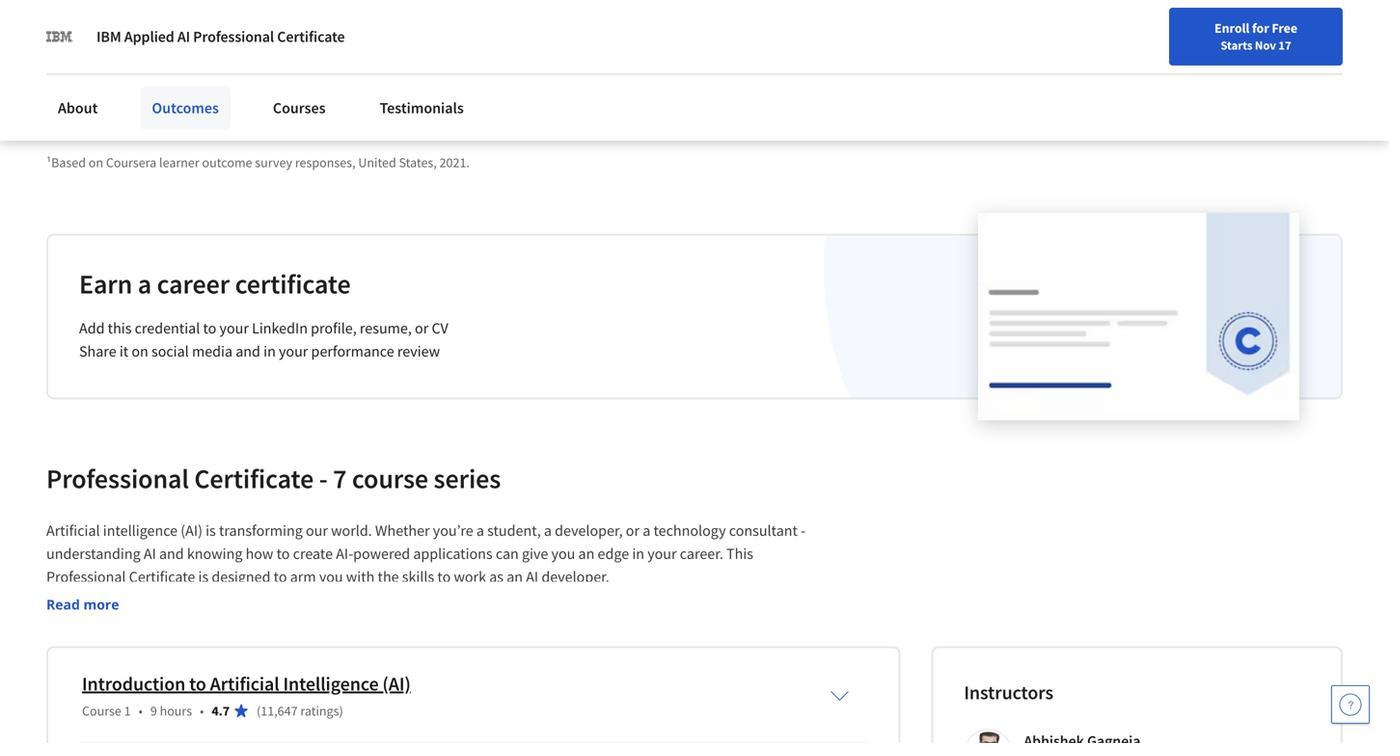 Task type: locate. For each thing, give the bounding box(es) containing it.
1 vertical spatial career
[[1105, 47, 1146, 66]]

outcomes
[[152, 98, 219, 118]]

about link
[[46, 87, 109, 129]]

skills up mock
[[857, 46, 890, 65]]

our
[[306, 521, 328, 541]]

career up completion
[[342, 0, 414, 8]]

social
[[151, 342, 189, 361]]

on right it
[[132, 342, 148, 361]]

and down intelligence
[[159, 545, 184, 564]]

ibm image
[[46, 23, 73, 50]]

1 vertical spatial skills
[[402, 568, 434, 587]]

0 horizontal spatial an
[[507, 568, 523, 587]]

0 vertical spatial in
[[263, 342, 276, 361]]

or up the 'edge'
[[626, 521, 640, 541]]

review
[[397, 342, 440, 361]]

2 vertical spatial certificate
[[129, 568, 195, 587]]

2 horizontal spatial ai
[[526, 568, 538, 587]]

professional down access
[[193, 27, 274, 46]]

with left the
[[346, 568, 375, 587]]

linkedin inside improve your resume and linkedin with personalized feedback
[[667, 47, 723, 66]]

1 vertical spatial you
[[319, 568, 343, 587]]

can
[[496, 545, 519, 564]]

your inside artificial intelligence (ai) is transforming our world. whether you're a student, a developer, or a technology consultant - understanding ai and knowing how to create ai-powered applications can give you an edge in your career. this professional certificate is designed to arm you with the skills to work as an ai developer. read more
[[648, 545, 677, 564]]

to down applications
[[437, 568, 451, 587]]

responses,
[[295, 154, 356, 171]]

0 vertical spatial or
[[415, 319, 429, 338]]

you
[[551, 545, 575, 564], [319, 568, 343, 587]]

in inside add this credential to your linkedin profile, resume, or cv share it on social media and in your performance review
[[263, 342, 276, 361]]

hours
[[160, 703, 192, 720]]

and right tools
[[805, 69, 830, 88]]

)
[[339, 703, 343, 720]]

in right the 'edge'
[[632, 545, 644, 564]]

is
[[206, 521, 216, 541], [198, 568, 209, 587]]

0 vertical spatial certificate
[[277, 27, 345, 46]]

with down "improve"
[[499, 70, 528, 89]]

with up interviews
[[893, 46, 921, 65]]

1 horizontal spatial or
[[626, 521, 640, 541]]

0 horizontal spatial (ai)
[[181, 521, 203, 541]]

0 horizontal spatial skills
[[402, 568, 434, 587]]

1 horizontal spatial skills
[[857, 46, 890, 65]]

with inside practice your skills with interactive tools and mock interviews
[[893, 46, 921, 65]]

career up credential
[[157, 267, 230, 301]]

1 vertical spatial ai
[[144, 545, 156, 564]]

0 vertical spatial skills
[[857, 46, 890, 65]]

1 horizontal spatial •
[[200, 703, 204, 720]]

exclusive
[[122, 0, 228, 8]]

linkedin inside add this credential to your linkedin profile, resume, or cv share it on social media and in your performance review
[[252, 319, 308, 338]]

your up mock
[[825, 46, 854, 65]]

professional inside artificial intelligence (ai) is transforming our world. whether you're a student, a developer, or a technology consultant - understanding ai and knowing how to create ai-powered applications can give you an edge in your career. this professional certificate is designed to arm you with the skills to work as an ai developer. read more
[[46, 568, 126, 587]]

job
[[1112, 70, 1133, 89]]

artificial up understanding on the bottom
[[46, 521, 100, 541]]

1 vertical spatial (ai)
[[382, 672, 411, 696]]

None search field
[[275, 12, 593, 51]]

1 horizontal spatial ai
[[177, 27, 190, 46]]

certificate down intelligence
[[129, 568, 195, 587]]

with up the guide
[[1188, 47, 1216, 66]]

in inside artificial intelligence (ai) is transforming our world. whether you're a student, a developer, or a technology consultant - understanding ai and knowing how to create ai-powered applications can give you an edge in your career. this professional certificate is designed to arm you with the skills to work as an ai developer. read more
[[632, 545, 644, 564]]

your
[[825, 46, 854, 65], [556, 47, 585, 66], [1073, 47, 1102, 66], [220, 319, 249, 338], [279, 342, 308, 361], [648, 545, 677, 564]]

0 vertical spatial on
[[89, 154, 103, 171]]

course
[[352, 462, 428, 496]]

- left 7
[[319, 462, 328, 496]]

1 horizontal spatial you
[[551, 545, 575, 564]]

survey
[[255, 154, 292, 171]]

0 vertical spatial you
[[551, 545, 575, 564]]

or left "cv"
[[415, 319, 429, 338]]

1 horizontal spatial linkedin
[[667, 47, 723, 66]]

0 horizontal spatial linkedin
[[252, 319, 308, 338]]

career inside plan your career move with coursera's job search guide
[[1105, 47, 1146, 66]]

in right media
[[263, 342, 276, 361]]

your up personalized
[[556, 47, 585, 66]]

whether
[[375, 521, 430, 541]]

you down ai-
[[319, 568, 343, 587]]

7
[[333, 462, 347, 496]]

0 vertical spatial ai
[[177, 27, 190, 46]]

improve
[[499, 47, 553, 66]]

earn
[[79, 267, 132, 301]]

developer.
[[542, 568, 609, 587]]

4.7
[[212, 703, 230, 720]]

ai down give
[[526, 568, 538, 587]]

1 vertical spatial certificate
[[194, 462, 314, 496]]

0 horizontal spatial artificial
[[46, 521, 100, 541]]

11,647
[[261, 703, 298, 720]]

17
[[1279, 38, 1291, 53]]

ai down intelligence
[[144, 545, 156, 564]]

career
[[342, 0, 414, 8], [1105, 47, 1146, 66], [157, 267, 230, 301]]

applied
[[124, 27, 174, 46]]

and
[[639, 47, 664, 66], [805, 69, 830, 88], [236, 342, 260, 361], [159, 545, 184, 564]]

1 horizontal spatial -
[[801, 521, 806, 541]]

professional up intelligence
[[46, 462, 189, 496]]

add this credential to your linkedin profile, resume, or cv share it on social media and in your performance review
[[79, 319, 448, 361]]

menu item
[[1020, 19, 1145, 82]]

on right "¹based"
[[89, 154, 103, 171]]

(ai)
[[181, 521, 203, 541], [382, 672, 411, 696]]

courses link
[[261, 87, 337, 129]]

an down developer,
[[578, 545, 595, 564]]

- inside artificial intelligence (ai) is transforming our world. whether you're a student, a developer, or a technology consultant - understanding ai and knowing how to create ai-powered applications can give you an edge in your career. this professional certificate is designed to arm you with the skills to work as an ai developer. read more
[[801, 521, 806, 541]]

artificial up (
[[210, 672, 279, 696]]

2 horizontal spatial career
[[1105, 47, 1146, 66]]

to right how
[[276, 545, 290, 564]]

1 horizontal spatial an
[[578, 545, 595, 564]]

career up the job
[[1105, 47, 1146, 66]]

1 horizontal spatial career
[[342, 0, 414, 8]]

coursera
[[106, 154, 157, 171]]

introduction
[[82, 672, 185, 696]]

1 horizontal spatial on
[[132, 342, 148, 361]]

skills right the
[[402, 568, 434, 587]]

• left '4.7'
[[200, 703, 204, 720]]

and up feedback
[[639, 47, 664, 66]]

practice your skills with interactive tools and mock interviews
[[770, 46, 993, 88]]

testimonials
[[380, 98, 464, 118]]

0 vertical spatial artificial
[[46, 521, 100, 541]]

help center image
[[1339, 694, 1362, 717]]

united
[[358, 154, 396, 171]]

1 horizontal spatial in
[[632, 545, 644, 564]]

developer,
[[555, 521, 623, 541]]

to up media
[[203, 319, 216, 338]]

in
[[263, 342, 276, 361], [632, 545, 644, 564]]

2 vertical spatial professional
[[46, 568, 126, 587]]

resume
[[588, 47, 636, 66]]

ai
[[177, 27, 190, 46], [144, 545, 156, 564], [526, 568, 538, 587]]

to up completion
[[312, 0, 336, 8]]

- right consultant
[[801, 521, 806, 541]]

2 • from the left
[[200, 703, 204, 720]]

1 vertical spatial linkedin
[[252, 319, 308, 338]]

0 horizontal spatial ai
[[144, 545, 156, 564]]

1 vertical spatial on
[[132, 342, 148, 361]]

0 horizontal spatial on
[[89, 154, 103, 171]]

career inside get exclusive access to career resources upon completion
[[342, 0, 414, 8]]

to up hours
[[189, 672, 206, 696]]

2 vertical spatial career
[[157, 267, 230, 301]]

or inside add this credential to your linkedin profile, resume, or cv share it on social media and in your performance review
[[415, 319, 429, 338]]

skills inside artificial intelligence (ai) is transforming our world. whether you're a student, a developer, or a technology consultant - understanding ai and knowing how to create ai-powered applications can give you an edge in your career. this professional certificate is designed to arm you with the skills to work as an ai developer. read more
[[402, 568, 434, 587]]

move
[[1149, 47, 1185, 66]]

0 vertical spatial professional
[[193, 27, 274, 46]]

(
[[257, 703, 261, 720]]

interactive
[[924, 46, 993, 65]]

more
[[83, 596, 119, 614]]

your up coursera's
[[1073, 47, 1102, 66]]

2 vertical spatial ai
[[526, 568, 538, 587]]

ai down exclusive
[[177, 27, 190, 46]]

1 vertical spatial -
[[801, 521, 806, 541]]

(ai) right intelligence
[[382, 672, 411, 696]]

0 horizontal spatial in
[[263, 342, 276, 361]]

0 vertical spatial linkedin
[[667, 47, 723, 66]]

0 horizontal spatial you
[[319, 568, 343, 587]]

artificial
[[46, 521, 100, 541], [210, 672, 279, 696]]

with inside improve your resume and linkedin with personalized feedback
[[499, 70, 528, 89]]

certificate down access
[[277, 27, 345, 46]]

an right as
[[507, 568, 523, 587]]

show notifications image
[[1165, 24, 1188, 47]]

as
[[489, 568, 504, 587]]

your left performance
[[279, 342, 308, 361]]

you up the 'developer.'
[[551, 545, 575, 564]]

1 vertical spatial or
[[626, 521, 640, 541]]

certificate
[[235, 267, 351, 301]]

1 vertical spatial artificial
[[210, 672, 279, 696]]

linkedin down certificate
[[252, 319, 308, 338]]

professional down understanding on the bottom
[[46, 568, 126, 587]]

is up knowing
[[206, 521, 216, 541]]

• left 9
[[139, 703, 143, 720]]

intelligence
[[103, 521, 178, 541]]

certificate up transforming
[[194, 462, 314, 496]]

0 vertical spatial (ai)
[[181, 521, 203, 541]]

practice
[[770, 46, 822, 65]]

0 vertical spatial career
[[342, 0, 414, 8]]

1 vertical spatial in
[[632, 545, 644, 564]]

(ai) up knowing
[[181, 521, 203, 541]]

interviews
[[872, 69, 939, 88]]

improve your resume and linkedin with personalized feedback
[[499, 47, 723, 89]]

arm
[[290, 568, 316, 587]]

or inside artificial intelligence (ai) is transforming our world. whether you're a student, a developer, or a technology consultant - understanding ai and knowing how to create ai-powered applications can give you an edge in your career. this professional certificate is designed to arm you with the skills to work as an ai developer. read more
[[626, 521, 640, 541]]

your inside practice your skills with interactive tools and mock interviews
[[825, 46, 854, 65]]

linkedin up feedback
[[667, 47, 723, 66]]

and right media
[[236, 342, 260, 361]]

plan your career move with coursera's job search guide
[[1041, 47, 1217, 89]]

your down the technology
[[648, 545, 677, 564]]

is down knowing
[[198, 568, 209, 587]]

edge
[[598, 545, 629, 564]]

0 horizontal spatial •
[[139, 703, 143, 720]]

performance
[[311, 342, 394, 361]]

upon
[[194, 9, 253, 42]]

introduction to artificial intelligence (ai) link
[[82, 672, 411, 696]]

add
[[79, 319, 105, 338]]

an
[[578, 545, 595, 564], [507, 568, 523, 587]]

0 horizontal spatial or
[[415, 319, 429, 338]]

a
[[138, 267, 152, 301], [476, 521, 484, 541], [544, 521, 552, 541], [643, 521, 650, 541]]

outcomes link
[[140, 87, 230, 129]]

0 vertical spatial is
[[206, 521, 216, 541]]

0 vertical spatial -
[[319, 462, 328, 496]]

0 horizontal spatial career
[[157, 267, 230, 301]]

give
[[522, 545, 548, 564]]

with inside artificial intelligence (ai) is transforming our world. whether you're a student, a developer, or a technology consultant - understanding ai and knowing how to create ai-powered applications can give you an edge in your career. this professional certificate is designed to arm you with the skills to work as an ai developer. read more
[[346, 568, 375, 587]]

resources
[[77, 9, 188, 42]]



Task type: describe. For each thing, give the bounding box(es) containing it.
the
[[378, 568, 399, 587]]

feedback
[[617, 70, 676, 89]]

about
[[58, 98, 98, 118]]

knowing
[[187, 545, 243, 564]]

( 11,647 ratings )
[[257, 703, 343, 720]]

applications
[[413, 545, 493, 564]]

technology
[[654, 521, 726, 541]]

courses
[[273, 98, 326, 118]]

career.
[[680, 545, 723, 564]]

a left the technology
[[643, 521, 650, 541]]

read more button
[[46, 595, 119, 615]]

cv
[[432, 319, 448, 338]]

certificate inside artificial intelligence (ai) is transforming our world. whether you're a student, a developer, or a technology consultant - understanding ai and knowing how to create ai-powered applications can give you an edge in your career. this professional certificate is designed to arm you with the skills to work as an ai developer. read more
[[129, 568, 195, 587]]

to left arm
[[274, 568, 287, 587]]

1 horizontal spatial artificial
[[210, 672, 279, 696]]

get
[[77, 0, 117, 8]]

your inside improve your resume and linkedin with personalized feedback
[[556, 47, 585, 66]]

artificial inside artificial intelligence (ai) is transforming our world. whether you're a student, a developer, or a technology consultant - understanding ai and knowing how to create ai-powered applications can give you an edge in your career. this professional certificate is designed to arm you with the skills to work as an ai developer. read more
[[46, 521, 100, 541]]

you're
[[433, 521, 473, 541]]

and inside add this credential to your linkedin profile, resume, or cv share it on social media and in your performance review
[[236, 342, 260, 361]]

states,
[[399, 154, 437, 171]]

1
[[124, 703, 131, 720]]

ratings
[[300, 703, 339, 720]]

how
[[246, 545, 273, 564]]

a right you're
[[476, 521, 484, 541]]

your inside plan your career move with coursera's job search guide
[[1073, 47, 1102, 66]]

introduction to artificial intelligence (ai)
[[82, 672, 411, 696]]

world.
[[331, 521, 372, 541]]

access
[[233, 0, 307, 8]]

this
[[108, 319, 132, 338]]

outcome
[[202, 154, 252, 171]]

it
[[119, 342, 128, 361]]

and inside practice your skills with interactive tools and mock interviews
[[805, 69, 830, 88]]

to inside get exclusive access to career resources upon completion
[[312, 0, 336, 8]]

consultant
[[729, 521, 798, 541]]

for
[[1252, 19, 1269, 37]]

to inside add this credential to your linkedin profile, resume, or cv share it on social media and in your performance review
[[203, 319, 216, 338]]

get exclusive access to career resources upon completion
[[77, 0, 414, 42]]

coursera's
[[1041, 70, 1109, 89]]

course
[[82, 703, 121, 720]]

profile,
[[311, 319, 357, 338]]

your up media
[[220, 319, 249, 338]]

artificial intelligence (ai) is transforming our world. whether you're a student, a developer, or a technology consultant - understanding ai and knowing how to create ai-powered applications can give you an edge in your career. this professional certificate is designed to arm you with the skills to work as an ai developer. read more
[[46, 521, 809, 614]]

skills inside practice your skills with interactive tools and mock interviews
[[857, 46, 890, 65]]

free
[[1272, 19, 1298, 37]]

guide
[[1181, 70, 1217, 89]]

media
[[192, 342, 233, 361]]

coursera career certificate image
[[978, 213, 1299, 420]]

earn a career certificate
[[79, 267, 351, 301]]

nov
[[1255, 38, 1276, 53]]

1 vertical spatial is
[[198, 568, 209, 587]]

read
[[46, 596, 80, 614]]

(ai) inside artificial intelligence (ai) is transforming our world. whether you're a student, a developer, or a technology consultant - understanding ai and knowing how to create ai-powered applications can give you an edge in your career. this professional certificate is designed to arm you with the skills to work as an ai developer. read more
[[181, 521, 203, 541]]

9
[[150, 703, 157, 720]]

on inside add this credential to your linkedin profile, resume, or cv share it on social media and in your performance review
[[132, 342, 148, 361]]

ai-
[[336, 545, 353, 564]]

1 horizontal spatial (ai)
[[382, 672, 411, 696]]

ibm applied ai professional certificate
[[96, 27, 345, 46]]

0 vertical spatial an
[[578, 545, 595, 564]]

career for earn a career certificate
[[157, 267, 230, 301]]

career for plan your career move with coursera's job search guide
[[1105, 47, 1146, 66]]

powered
[[353, 545, 410, 564]]

enroll
[[1215, 19, 1250, 37]]

and inside improve your resume and linkedin with personalized feedback
[[639, 47, 664, 66]]

understanding
[[46, 545, 141, 564]]

instructors
[[964, 681, 1053, 705]]

search
[[1136, 70, 1178, 89]]

create
[[293, 545, 333, 564]]

1 • from the left
[[139, 703, 143, 720]]

learner
[[159, 154, 199, 171]]

1 vertical spatial professional
[[46, 462, 189, 496]]

ibm
[[96, 27, 121, 46]]

coursera image
[[23, 16, 146, 47]]

¹based
[[46, 154, 86, 171]]

¹based on coursera learner outcome survey responses, united states, 2021.
[[46, 154, 470, 171]]

share
[[79, 342, 116, 361]]

starts
[[1221, 38, 1253, 53]]

credential
[[135, 319, 200, 338]]

intelligence
[[283, 672, 379, 696]]

plan
[[1041, 47, 1070, 66]]

designed
[[212, 568, 271, 587]]

tools
[[770, 69, 802, 88]]

series
[[434, 462, 501, 496]]

with inside plan your career move with coursera's job search guide
[[1188, 47, 1216, 66]]

professional certificate - 7 course series
[[46, 462, 501, 496]]

0 horizontal spatial -
[[319, 462, 328, 496]]

a up give
[[544, 521, 552, 541]]

mock
[[833, 69, 869, 88]]

a right earn
[[138, 267, 152, 301]]

2021.
[[440, 154, 470, 171]]

student,
[[487, 521, 541, 541]]

resume,
[[360, 319, 412, 338]]

1 vertical spatial an
[[507, 568, 523, 587]]

this
[[726, 545, 753, 564]]

transforming
[[219, 521, 303, 541]]

personalized
[[531, 70, 614, 89]]

course 1 • 9 hours •
[[82, 703, 204, 720]]

and inside artificial intelligence (ai) is transforming our world. whether you're a student, a developer, or a technology consultant - understanding ai and knowing how to create ai-powered applications can give you an edge in your career. this professional certificate is designed to arm you with the skills to work as an ai developer. read more
[[159, 545, 184, 564]]



Task type: vqa. For each thing, say whether or not it's contained in the screenshot.
Profile,
yes



